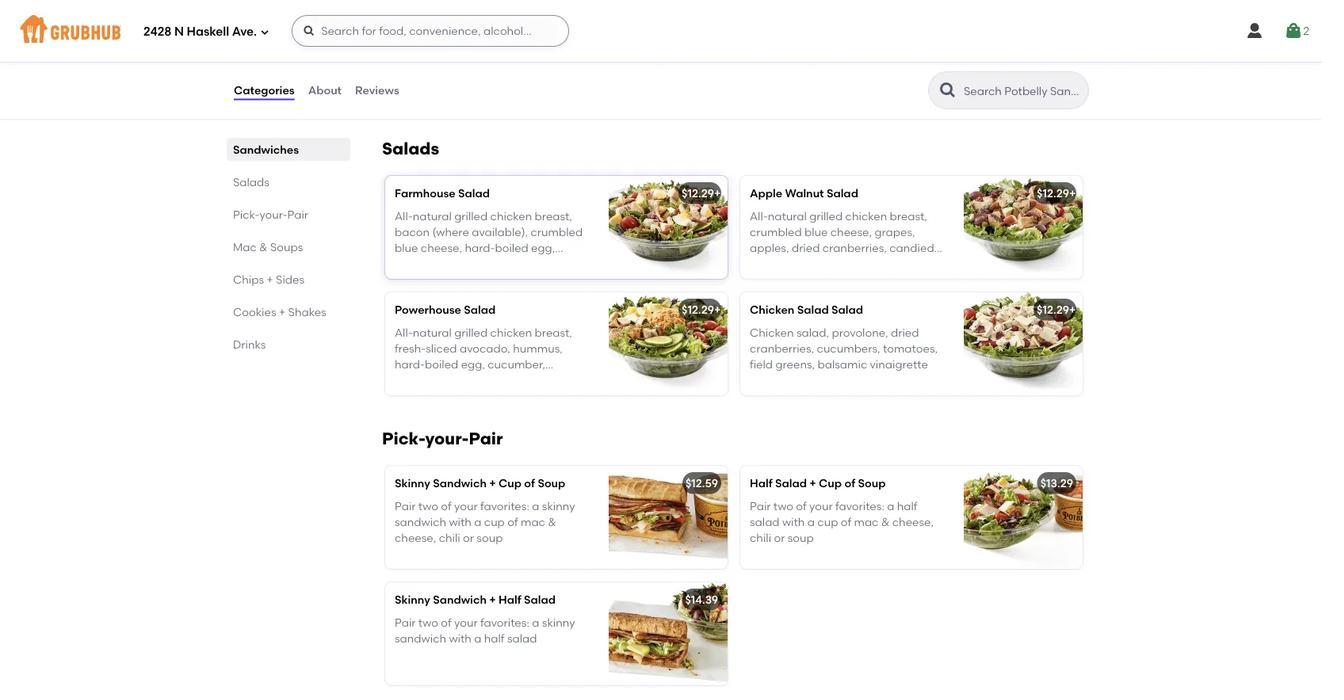 Task type: vqa. For each thing, say whether or not it's contained in the screenshot.
You
no



Task type: describe. For each thing, give the bounding box(es) containing it.
100% albacore tuna salad, swiss
[[395, 36, 567, 49]]

soups
[[270, 240, 303, 254]]

pair for half salad + cup of soup
[[750, 499, 771, 513]]

cup for sandwich
[[484, 515, 505, 529]]

0 vertical spatial salads
[[382, 139, 439, 159]]

greens, inside chicken salad, provolone, dried cranberries, cucumbers, tomatoes, field greens, balsamic vinaigrette
[[776, 358, 815, 371]]

& inside 'mac & soups' tab
[[259, 240, 268, 254]]

sliced
[[426, 342, 457, 355]]

fat
[[462, 390, 477, 403]]

tomatoes, inside chicken salad, provolone, dried cranberries, cucumbers, tomatoes, field greens, balsamic vinaigrette
[[883, 342, 938, 355]]

chili for sandwich
[[439, 531, 460, 545]]

bed for candied
[[862, 257, 883, 271]]

all- for all-natural grilled chicken breast, fresh-sliced avocado, hummus, hard-boiled egg, cucumber, tomatoes, served on a bed of field greens, with fat free vinaigrette
[[395, 326, 413, 339]]

to
[[1005, 377, 1017, 390]]

farmhouse
[[395, 187, 456, 200]]

about
[[308, 84, 342, 97]]

on for egg,
[[491, 374, 504, 387]]

soup for sandwich
[[477, 531, 503, 545]]

all-natural grilled chicken breast, fresh-sliced avocado, hummus, hard-boiled egg, cucumber, tomatoes, served on a bed of field greens, with fat free vinaigrette
[[395, 326, 577, 403]]

cup for salad
[[819, 477, 842, 490]]

2 button
[[1284, 17, 1309, 45]]

hard-
[[395, 358, 425, 371]]

half inside pair two of your favorites: a half salad with a cup of mac & cheese, chili or soup
[[897, 499, 918, 513]]

sandwich for half
[[433, 593, 487, 607]]

with for skinny sandwich + half salad
[[449, 632, 471, 645]]

chili for salad
[[750, 531, 771, 545]]

0 horizontal spatial salad,
[[504, 36, 537, 49]]

apples,
[[750, 241, 789, 255]]

fresh-
[[395, 342, 426, 355]]

2428 n haskell ave.
[[143, 25, 257, 39]]

greens, for all-natural grilled chicken breast, fresh-sliced avocado, hummus, hard-boiled egg, cucumber, tomatoes, served on a bed of field greens, with fat free vinaigrette
[[395, 390, 434, 403]]

chicken salad salad
[[750, 303, 863, 317]]

mac & soups
[[233, 240, 303, 254]]

chips + sides
[[233, 273, 304, 286]]

pair for skinny sandwich + cup of soup
[[395, 499, 416, 513]]

egg,
[[461, 358, 485, 371]]

your- inside tab
[[259, 208, 287, 221]]

pick-your-pair inside tab
[[233, 208, 308, 221]]

natural for crumbled
[[768, 209, 807, 223]]

crumbled
[[750, 225, 802, 239]]

pair two of your favorites: a skinny sandwich with a cup of mac & cheese, chili or soup
[[395, 499, 575, 545]]

free
[[480, 390, 501, 403]]

salad up pair two of your favorites: a skinny sandwich with a half salad at the left of the page
[[524, 593, 556, 607]]

field inside chicken salad, provolone, dried cranberries, cucumbers, tomatoes, field greens, balsamic vinaigrette
[[750, 358, 773, 371]]

powerhouse salad
[[395, 303, 496, 317]]

salad up avocado,
[[464, 303, 496, 317]]

chicken salad salad image
[[964, 293, 1083, 396]]

balsamic inside chicken salad, provolone, dried cranberries, cucumbers, tomatoes, field greens, balsamic vinaigrette
[[818, 358, 867, 371]]

categories button
[[233, 62, 295, 119]]

$14.39
[[685, 593, 718, 607]]

skinny sandwich + half salad image
[[609, 583, 728, 686]]

balsamic inside all-natural grilled chicken breast, crumbled blue cheese, grapes, apples, dried cranberries, candied walnuts, served on a bed of field greens, with balsamic vinaigrette
[[817, 273, 867, 287]]

& for skinny
[[548, 515, 556, 529]]

breast, for grapes,
[[890, 209, 927, 223]]

chicken for chicken salad, provolone, dried cranberries, cucumbers, tomatoes, field greens, balsamic vinaigrette
[[750, 326, 794, 339]]

cheese, for $12.59
[[395, 531, 436, 545]]

skinny sandwich + cup of soup
[[395, 477, 565, 490]]

categories
[[234, 84, 295, 97]]

walnut
[[785, 187, 824, 200]]

shakes
[[288, 305, 326, 319]]

2428
[[143, 25, 172, 39]]

blue
[[805, 225, 828, 239]]

svg image inside 2 button
[[1284, 21, 1303, 40]]

cookies
[[233, 305, 276, 319]]

salad up provolone,
[[832, 303, 863, 317]]

sandwiches tab
[[233, 141, 344, 158]]

cranberries, inside chicken salad, provolone, dried cranberries, cucumbers, tomatoes, field greens, balsamic vinaigrette
[[750, 342, 814, 355]]

grapes,
[[875, 225, 915, 239]]

$12.29 for chicken salad salad
[[1037, 303, 1069, 317]]

skinny for skinny sandwich + cup of soup
[[395, 477, 430, 490]]

candied
[[890, 241, 934, 255]]

1 vertical spatial your-
[[425, 429, 469, 449]]

chicken for avocado,
[[490, 326, 532, 339]]

proceed to checkout
[[957, 377, 1072, 390]]

swiss
[[540, 36, 567, 49]]

of inside pair two of your favorites: a skinny sandwich with a half salad
[[441, 616, 452, 629]]

with for skinny sandwich + cup of soup
[[449, 515, 471, 529]]

cup for salad
[[817, 515, 838, 529]]

pair inside tab
[[287, 208, 308, 221]]

pick-your-pair tab
[[233, 206, 344, 223]]

search icon image
[[938, 81, 958, 100]]

soup for half salad + cup of soup
[[858, 477, 886, 490]]

with inside all-natural grilled chicken breast, crumbled blue cheese, grapes, apples, dried cranberries, candied walnuts, served on a bed of field greens, with balsamic vinaigrette
[[792, 273, 814, 287]]

cookies + shakes tab
[[233, 304, 344, 320]]

dried inside chicken salad, provolone, dried cranberries, cucumbers, tomatoes, field greens, balsamic vinaigrette
[[891, 326, 919, 339]]

half salad + cup of soup image
[[964, 466, 1083, 569]]

$12.29 + for farmhouse salad
[[682, 187, 721, 200]]

two for pair two of your favorites: a half salad with a cup of mac & cheese, chili or soup
[[773, 499, 793, 513]]

svg image
[[260, 27, 270, 37]]

apple
[[750, 187, 782, 200]]

1 vertical spatial half
[[499, 593, 521, 607]]

salad inside pair two of your favorites: a half salad with a cup of mac & cheese, chili or soup
[[750, 515, 780, 529]]

proceed
[[957, 377, 1003, 390]]

chicken salad image
[[964, 2, 1083, 105]]

pair for skinny sandwich + half salad
[[395, 616, 416, 629]]

$12.29 + for apple walnut salad
[[1037, 187, 1076, 200]]

farmhouse salad
[[395, 187, 490, 200]]

cucumbers,
[[817, 342, 880, 355]]

pair two of your favorites: a half salad with a cup of mac & cheese, chili or soup
[[750, 499, 934, 545]]

salads inside tab
[[233, 175, 269, 189]]

bed for cucumber,
[[517, 374, 538, 387]]

chicken for chicken salad salad
[[750, 303, 794, 317]]

100%
[[395, 36, 423, 49]]

skinny for skinny sandwich + half salad
[[542, 616, 575, 629]]

or for salad
[[774, 531, 785, 545]]

sandwich for cup
[[433, 477, 487, 490]]

$12.29 + for chicken salad salad
[[1037, 303, 1076, 317]]

sandwiches
[[233, 143, 299, 156]]

all-natural grilled chicken breast, crumbled blue cheese, grapes, apples, dried cranberries, candied walnuts, served on a bed of field greens, with balsamic vinaigrette
[[750, 209, 934, 287]]

1 horizontal spatial svg image
[[1245, 21, 1264, 40]]

ave.
[[232, 25, 257, 39]]

favorites: for skinny sandwich + half salad
[[480, 616, 529, 629]]

or for sandwich
[[463, 531, 474, 545]]

your for half salad + cup of soup
[[809, 499, 833, 513]]

with inside all-natural grilled chicken breast, fresh-sliced avocado, hummus, hard-boiled egg, cucumber, tomatoes, served on a bed of field greens, with fat free vinaigrette
[[437, 390, 459, 403]]

a inside all-natural grilled chicken breast, fresh-sliced avocado, hummus, hard-boiled egg, cucumber, tomatoes, served on a bed of field greens, with fat free vinaigrette
[[507, 374, 514, 387]]

with for half salad + cup of soup
[[782, 515, 805, 529]]

main navigation navigation
[[0, 0, 1322, 62]]

+ inside chips + sides tab
[[267, 273, 273, 286]]

n
[[174, 25, 184, 39]]

powerhouse salad image
[[609, 293, 728, 396]]

tuna
[[395, 13, 421, 27]]

sandwich for pair two of your favorites: a skinny sandwich with a cup of mac & cheese, chili or soup
[[395, 515, 446, 529]]

soup for skinny sandwich + cup of soup
[[538, 477, 565, 490]]

$12.29 for farmhouse salad
[[682, 187, 714, 200]]



Task type: locate. For each thing, give the bounding box(es) containing it.
all- up crumbled at the top of page
[[750, 209, 768, 223]]

haskell
[[187, 25, 229, 39]]

0 vertical spatial field
[[899, 257, 922, 271]]

salad, down chicken salad salad
[[797, 326, 829, 339]]

your- up mac & soups
[[259, 208, 287, 221]]

0 horizontal spatial served
[[452, 374, 488, 387]]

pick-your-pair
[[233, 208, 308, 221], [382, 429, 503, 449]]

1 horizontal spatial your-
[[425, 429, 469, 449]]

pick-your-pair up mac & soups
[[233, 208, 308, 221]]

0 horizontal spatial bed
[[517, 374, 538, 387]]

0 horizontal spatial chicken
[[490, 326, 532, 339]]

pick- down hard-
[[382, 429, 425, 449]]

2 soup from the left
[[788, 531, 814, 545]]

skinny inside pair two of your favorites: a skinny sandwich with a cup of mac & cheese, chili or soup
[[542, 499, 575, 513]]

0 horizontal spatial your-
[[259, 208, 287, 221]]

0 vertical spatial balsamic
[[817, 273, 867, 287]]

with down skinny sandwich + cup of soup
[[449, 515, 471, 529]]

favorites: down skinny sandwich + cup of soup
[[480, 499, 529, 513]]

served up fat
[[452, 374, 488, 387]]

bed
[[862, 257, 883, 271], [517, 374, 538, 387]]

1 vertical spatial sandwich
[[433, 593, 487, 607]]

1 soup from the left
[[477, 531, 503, 545]]

half right $12.59
[[750, 477, 773, 490]]

cup down half salad + cup of soup
[[817, 515, 838, 529]]

2 skinny from the top
[[542, 616, 575, 629]]

0 vertical spatial grilled
[[809, 209, 843, 223]]

hummus,
[[513, 342, 563, 355]]

salads tab
[[233, 174, 344, 190]]

salad up pair two of your favorites: a half salad with a cup of mac & cheese, chili or soup
[[775, 477, 807, 490]]

all- inside all-natural grilled chicken breast, fresh-sliced avocado, hummus, hard-boiled egg, cucumber, tomatoes, served on a bed of field greens, with fat free vinaigrette
[[395, 326, 413, 339]]

1 horizontal spatial served
[[797, 257, 833, 271]]

chicken salad, provolone, dried cranberries, cucumbers, tomatoes, field greens, balsamic vinaigrette
[[750, 326, 938, 371]]

cup
[[499, 477, 522, 490], [819, 477, 842, 490]]

$12.59
[[686, 477, 718, 490]]

cranberries, down chicken salad salad
[[750, 342, 814, 355]]

dried down blue
[[792, 241, 820, 255]]

two inside pair two of your favorites: a half salad with a cup of mac & cheese, chili or soup
[[773, 499, 793, 513]]

0 vertical spatial served
[[797, 257, 833, 271]]

grilled
[[809, 209, 843, 223], [454, 326, 488, 339]]

2 cup from the left
[[819, 477, 842, 490]]

proceed to checkout button
[[908, 369, 1121, 398]]

cheese, inside all-natural grilled chicken breast, crumbled blue cheese, grapes, apples, dried cranberries, candied walnuts, served on a bed of field greens, with balsamic vinaigrette
[[830, 225, 872, 239]]

half
[[750, 477, 773, 490], [499, 593, 521, 607]]

1 horizontal spatial cup
[[817, 515, 838, 529]]

1 horizontal spatial pick-your-pair
[[382, 429, 503, 449]]

tuna salad image
[[609, 2, 728, 105]]

mac for half
[[854, 515, 879, 529]]

salad
[[750, 515, 780, 529], [507, 632, 537, 645]]

natural for fresh-
[[413, 326, 452, 339]]

favorites: inside pair two of your favorites: a skinny sandwich with a half salad
[[480, 616, 529, 629]]

bed down grapes,
[[862, 257, 883, 271]]

mac & soups tab
[[233, 239, 344, 255]]

2
[[1303, 24, 1309, 38]]

1 chili from the left
[[439, 531, 460, 545]]

reviews button
[[354, 62, 400, 119]]

vinaigrette down provolone,
[[870, 358, 928, 371]]

pick-
[[233, 208, 259, 221], [382, 429, 425, 449]]

greens, inside all-natural grilled chicken breast, crumbled blue cheese, grapes, apples, dried cranberries, candied walnuts, served on a bed of field greens, with balsamic vinaigrette
[[750, 273, 789, 287]]

cup inside pair two of your favorites: a skinny sandwich with a cup of mac & cheese, chili or soup
[[484, 515, 505, 529]]

sandwich up pair two of your favorites: a skinny sandwich with a half salad at the left of the page
[[433, 593, 487, 607]]

cup up pair two of your favorites: a half salad with a cup of mac & cheese, chili or soup
[[819, 477, 842, 490]]

0 horizontal spatial tomatoes,
[[395, 374, 450, 387]]

pair down "free"
[[469, 429, 503, 449]]

2 horizontal spatial cheese,
[[892, 515, 934, 529]]

chili inside pair two of your favorites: a half salad with a cup of mac & cheese, chili or soup
[[750, 531, 771, 545]]

svg image
[[1245, 21, 1264, 40], [1284, 21, 1303, 40], [303, 25, 316, 37]]

two for pair two of your favorites: a skinny sandwich with a half salad
[[418, 616, 438, 629]]

& inside pair two of your favorites: a skinny sandwich with a cup of mac & cheese, chili or soup
[[548, 515, 556, 529]]

0 vertical spatial pick-your-pair
[[233, 208, 308, 221]]

soup
[[477, 531, 503, 545], [788, 531, 814, 545]]

natural inside all-natural grilled chicken breast, fresh-sliced avocado, hummus, hard-boiled egg, cucumber, tomatoes, served on a bed of field greens, with fat free vinaigrette
[[413, 326, 452, 339]]

tomatoes, down provolone,
[[883, 342, 938, 355]]

of inside all-natural grilled chicken breast, fresh-sliced avocado, hummus, hard-boiled egg, cucumber, tomatoes, served on a bed of field greens, with fat free vinaigrette
[[541, 374, 551, 387]]

skinny
[[395, 477, 430, 490], [395, 593, 430, 607]]

vinaigrette down the candied
[[869, 273, 928, 287]]

salad up albacore
[[424, 13, 456, 27]]

0 horizontal spatial salad
[[507, 632, 537, 645]]

your-
[[259, 208, 287, 221], [425, 429, 469, 449]]

0 horizontal spatial chili
[[439, 531, 460, 545]]

0 horizontal spatial salads
[[233, 175, 269, 189]]

your inside pair two of your favorites: a skinny sandwich with a cup of mac & cheese, chili or soup
[[454, 499, 478, 513]]

bed inside all-natural grilled chicken breast, crumbled blue cheese, grapes, apples, dried cranberries, candied walnuts, served on a bed of field greens, with balsamic vinaigrette
[[862, 257, 883, 271]]

cup up pair two of your favorites: a skinny sandwich with a cup of mac & cheese, chili or soup
[[499, 477, 522, 490]]

grilled up avocado,
[[454, 326, 488, 339]]

cranberries,
[[823, 241, 887, 255], [750, 342, 814, 355]]

dried inside all-natural grilled chicken breast, crumbled blue cheese, grapes, apples, dried cranberries, candied walnuts, served on a bed of field greens, with balsamic vinaigrette
[[792, 241, 820, 255]]

tomatoes, inside all-natural grilled chicken breast, fresh-sliced avocado, hummus, hard-boiled egg, cucumber, tomatoes, served on a bed of field greens, with fat free vinaigrette
[[395, 374, 450, 387]]

soup inside pair two of your favorites: a skinny sandwich with a cup of mac & cheese, chili or soup
[[477, 531, 503, 545]]

mac
[[521, 515, 545, 529], [854, 515, 879, 529]]

skinny for skinny sandwich + cup of soup
[[542, 499, 575, 513]]

salad inside pair two of your favorites: a skinny sandwich with a half salad
[[507, 632, 537, 645]]

tuna
[[477, 36, 502, 49]]

1 horizontal spatial salads
[[382, 139, 439, 159]]

soup down skinny sandwich + cup of soup
[[477, 531, 503, 545]]

1 horizontal spatial salad,
[[797, 326, 829, 339]]

sides
[[276, 273, 304, 286]]

with left fat
[[437, 390, 459, 403]]

chili down skinny sandwich + cup of soup
[[439, 531, 460, 545]]

chips + sides tab
[[233, 271, 344, 288]]

dried
[[792, 241, 820, 255], [891, 326, 919, 339]]

sandwich down skinny sandwich + cup of soup
[[395, 515, 446, 529]]

greens,
[[750, 273, 789, 287], [776, 358, 815, 371], [395, 390, 434, 403]]

1 vertical spatial salad,
[[797, 326, 829, 339]]

natural inside all-natural grilled chicken breast, crumbled blue cheese, grapes, apples, dried cranberries, candied walnuts, served on a bed of field greens, with balsamic vinaigrette
[[768, 209, 807, 223]]

checkout
[[1019, 377, 1072, 390]]

1 skinny from the top
[[395, 477, 430, 490]]

your down skinny sandwich + cup of soup
[[454, 499, 478, 513]]

chicken inside all-natural grilled chicken breast, fresh-sliced avocado, hummus, hard-boiled egg, cucumber, tomatoes, served on a bed of field greens, with fat free vinaigrette
[[490, 326, 532, 339]]

cheese, for $13.29
[[892, 515, 934, 529]]

your for skinny sandwich + cup of soup
[[454, 499, 478, 513]]

favorites: for half salad + cup of soup
[[835, 499, 884, 513]]

apple walnut salad image
[[964, 176, 1083, 279]]

1 chicken from the top
[[750, 303, 794, 317]]

greens, down chicken salad salad
[[776, 358, 815, 371]]

0 horizontal spatial cranberries,
[[750, 342, 814, 355]]

sandwich
[[395, 515, 446, 529], [395, 632, 446, 645]]

1 vertical spatial served
[[452, 374, 488, 387]]

1 vertical spatial pick-
[[382, 429, 425, 449]]

cup down skinny sandwich + cup of soup
[[484, 515, 505, 529]]

cheese,
[[830, 225, 872, 239], [892, 515, 934, 529], [395, 531, 436, 545]]

soup for salad
[[788, 531, 814, 545]]

half
[[897, 499, 918, 513], [484, 632, 505, 645]]

bed inside all-natural grilled chicken breast, fresh-sliced avocado, hummus, hard-boiled egg, cucumber, tomatoes, served on a bed of field greens, with fat free vinaigrette
[[517, 374, 538, 387]]

chicken for cheese,
[[845, 209, 887, 223]]

1 horizontal spatial cup
[[819, 477, 842, 490]]

1 horizontal spatial soup
[[858, 477, 886, 490]]

on up "free"
[[491, 374, 504, 387]]

pick- up mac
[[233, 208, 259, 221]]

favorites: inside pair two of your favorites: a half salad with a cup of mac & cheese, chili or soup
[[835, 499, 884, 513]]

sandwich inside pair two of your favorites: a skinny sandwich with a half salad
[[395, 632, 446, 645]]

half inside pair two of your favorites: a skinny sandwich with a half salad
[[484, 632, 505, 645]]

0 vertical spatial chicken
[[750, 303, 794, 317]]

with inside pair two of your favorites: a skinny sandwich with a cup of mac & cheese, chili or soup
[[449, 515, 471, 529]]

2 or from the left
[[774, 531, 785, 545]]

on for cranberries,
[[835, 257, 849, 271]]

all- for all-natural grilled chicken breast, crumbled blue cheese, grapes, apples, dried cranberries, candied walnuts, served on a bed of field greens, with balsamic vinaigrette
[[750, 209, 768, 223]]

0 vertical spatial half
[[897, 499, 918, 513]]

served inside all-natural grilled chicken breast, crumbled blue cheese, grapes, apples, dried cranberries, candied walnuts, served on a bed of field greens, with balsamic vinaigrette
[[797, 257, 833, 271]]

1 vertical spatial on
[[491, 374, 504, 387]]

powerhouse
[[395, 303, 461, 317]]

0 vertical spatial greens,
[[750, 273, 789, 287]]

cup
[[484, 515, 505, 529], [817, 515, 838, 529]]

1 mac from the left
[[521, 515, 545, 529]]

field for all-natural grilled chicken breast, fresh-sliced avocado, hummus, hard-boiled egg, cucumber, tomatoes, served on a bed of field greens, with fat free vinaigrette
[[554, 374, 577, 387]]

pick- inside tab
[[233, 208, 259, 221]]

grilled for avocado,
[[454, 326, 488, 339]]

two inside pair two of your favorites: a skinny sandwich with a half salad
[[418, 616, 438, 629]]

1 vertical spatial balsamic
[[818, 358, 867, 371]]

2 cup from the left
[[817, 515, 838, 529]]

field down chicken salad salad
[[750, 358, 773, 371]]

skinny
[[542, 499, 575, 513], [542, 616, 575, 629]]

0 vertical spatial natural
[[768, 209, 807, 223]]

breast, for hummus,
[[535, 326, 572, 339]]

all- up fresh-
[[395, 326, 413, 339]]

sandwich for pair two of your favorites: a skinny sandwich with a half salad
[[395, 632, 446, 645]]

pair inside pair two of your favorites: a half salad with a cup of mac & cheese, chili or soup
[[750, 499, 771, 513]]

0 vertical spatial your-
[[259, 208, 287, 221]]

two for pair two of your favorites: a skinny sandwich with a cup of mac & cheese, chili or soup
[[418, 499, 438, 513]]

chicken down chicken salad salad
[[750, 326, 794, 339]]

sandwich down the skinny sandwich + half salad at the left
[[395, 632, 446, 645]]

0 horizontal spatial soup
[[477, 531, 503, 545]]

with down the skinny sandwich + half salad at the left
[[449, 632, 471, 645]]

1 horizontal spatial on
[[835, 257, 849, 271]]

field for all-natural grilled chicken breast, crumbled blue cheese, grapes, apples, dried cranberries, candied walnuts, served on a bed of field greens, with balsamic vinaigrette
[[899, 257, 922, 271]]

1 horizontal spatial salad
[[750, 515, 780, 529]]

grilled for cheese,
[[809, 209, 843, 223]]

1 horizontal spatial all-
[[750, 209, 768, 223]]

& for half
[[881, 515, 890, 529]]

0 horizontal spatial &
[[259, 240, 268, 254]]

on inside all-natural grilled chicken breast, crumbled blue cheese, grapes, apples, dried cranberries, candied walnuts, served on a bed of field greens, with balsamic vinaigrette
[[835, 257, 849, 271]]

0 horizontal spatial mac
[[521, 515, 545, 529]]

vinaigrette inside chicken salad, provolone, dried cranberries, cucumbers, tomatoes, field greens, balsamic vinaigrette
[[870, 358, 928, 371]]

0 vertical spatial pick-
[[233, 208, 259, 221]]

2 soup from the left
[[858, 477, 886, 490]]

two inside pair two of your favorites: a skinny sandwich with a cup of mac & cheese, chili or soup
[[418, 499, 438, 513]]

2 vertical spatial field
[[554, 374, 577, 387]]

1 horizontal spatial grilled
[[809, 209, 843, 223]]

2 mac from the left
[[854, 515, 879, 529]]

1 soup from the left
[[538, 477, 565, 490]]

0 horizontal spatial cup
[[499, 477, 522, 490]]

farmhouse salad image
[[609, 176, 728, 279]]

0 vertical spatial sandwich
[[395, 515, 446, 529]]

breast,
[[890, 209, 927, 223], [535, 326, 572, 339]]

1 vertical spatial pick-your-pair
[[382, 429, 503, 449]]

cookies + shakes
[[233, 305, 326, 319]]

greens, down walnuts, at the right of page
[[750, 273, 789, 287]]

of inside all-natural grilled chicken breast, crumbled blue cheese, grapes, apples, dried cranberries, candied walnuts, served on a bed of field greens, with balsamic vinaigrette
[[886, 257, 896, 271]]

provolone,
[[832, 326, 888, 339]]

0 horizontal spatial half
[[499, 593, 521, 607]]

1 horizontal spatial cheese,
[[830, 225, 872, 239]]

with inside pair two of your favorites: a skinny sandwich with a half salad
[[449, 632, 471, 645]]

1 vertical spatial natural
[[413, 326, 452, 339]]

salads down sandwiches
[[233, 175, 269, 189]]

chips
[[233, 273, 264, 286]]

sandwich inside pair two of your favorites: a skinny sandwich with a cup of mac & cheese, chili or soup
[[395, 515, 446, 529]]

2 chicken from the top
[[750, 326, 794, 339]]

1 vertical spatial chicken
[[750, 326, 794, 339]]

&
[[259, 240, 268, 254], [548, 515, 556, 529], [881, 515, 890, 529]]

sandwich up pair two of your favorites: a skinny sandwich with a cup of mac & cheese, chili or soup
[[433, 477, 487, 490]]

served for fat
[[452, 374, 488, 387]]

0 vertical spatial cheese,
[[830, 225, 872, 239]]

1 horizontal spatial half
[[897, 499, 918, 513]]

skinny sandwich + cup of soup image
[[609, 466, 728, 569]]

sandwich
[[433, 477, 487, 490], [433, 593, 487, 607]]

2 sandwich from the top
[[433, 593, 487, 607]]

served inside all-natural grilled chicken breast, fresh-sliced avocado, hummus, hard-boiled egg, cucumber, tomatoes, served on a bed of field greens, with fat free vinaigrette
[[452, 374, 488, 387]]

bed down the "cucumber,"
[[517, 374, 538, 387]]

1 horizontal spatial breast,
[[890, 209, 927, 223]]

salad down the skinny sandwich + half salad at the left
[[507, 632, 537, 645]]

2 skinny from the top
[[395, 593, 430, 607]]

field down hummus,
[[554, 374, 577, 387]]

your- down fat
[[425, 429, 469, 449]]

about button
[[307, 62, 342, 119]]

two down skinny sandwich + cup of soup
[[418, 499, 438, 513]]

favorites:
[[480, 499, 529, 513], [835, 499, 884, 513], [480, 616, 529, 629]]

albacore
[[425, 36, 474, 49]]

1 vertical spatial field
[[750, 358, 773, 371]]

1 sandwich from the top
[[433, 477, 487, 490]]

0 vertical spatial salad
[[750, 515, 780, 529]]

greens, for all-natural grilled chicken breast, crumbled blue cheese, grapes, apples, dried cranberries, candied walnuts, served on a bed of field greens, with balsamic vinaigrette
[[750, 273, 789, 287]]

pair down skinny sandwich + cup of soup
[[395, 499, 416, 513]]

skinny for skinny sandwich + half salad
[[395, 593, 430, 607]]

mac down skinny sandwich + cup of soup
[[521, 515, 545, 529]]

drinks tab
[[233, 336, 344, 353]]

cranberries, inside all-natural grilled chicken breast, crumbled blue cheese, grapes, apples, dried cranberries, candied walnuts, served on a bed of field greens, with balsamic vinaigrette
[[823, 241, 887, 255]]

chicken up avocado,
[[490, 326, 532, 339]]

1 vertical spatial breast,
[[535, 326, 572, 339]]

1 vertical spatial half
[[484, 632, 505, 645]]

vinaigrette down the "cucumber,"
[[503, 390, 561, 403]]

cheese, inside pair two of your favorites: a half salad with a cup of mac & cheese, chili or soup
[[892, 515, 934, 529]]

1 vertical spatial bed
[[517, 374, 538, 387]]

1 vertical spatial tomatoes,
[[395, 374, 450, 387]]

with
[[792, 273, 814, 287], [437, 390, 459, 403], [449, 515, 471, 529], [782, 515, 805, 529], [449, 632, 471, 645]]

1 horizontal spatial or
[[774, 531, 785, 545]]

0 horizontal spatial all-
[[395, 326, 413, 339]]

your for skinny sandwich + half salad
[[454, 616, 478, 629]]

of
[[886, 257, 896, 271], [541, 374, 551, 387], [524, 477, 535, 490], [844, 477, 855, 490], [441, 499, 452, 513], [796, 499, 807, 513], [507, 515, 518, 529], [841, 515, 851, 529], [441, 616, 452, 629]]

pair down the skinny sandwich + half salad at the left
[[395, 616, 416, 629]]

salads up farmhouse
[[382, 139, 439, 159]]

1 or from the left
[[463, 531, 474, 545]]

boiled
[[425, 358, 458, 371]]

avocado,
[[460, 342, 510, 355]]

salad right walnut
[[827, 187, 858, 200]]

your down half salad + cup of soup
[[809, 499, 833, 513]]

$12.29 for powerhouse salad
[[682, 303, 714, 317]]

+
[[714, 187, 721, 200], [1069, 187, 1076, 200], [267, 273, 273, 286], [714, 303, 721, 317], [1069, 303, 1076, 317], [279, 305, 286, 319], [489, 477, 496, 490], [810, 477, 816, 490], [489, 593, 496, 607]]

apple walnut salad
[[750, 187, 858, 200]]

greens, down hard-
[[395, 390, 434, 403]]

favorites: inside pair two of your favorites: a skinny sandwich with a cup of mac & cheese, chili or soup
[[480, 499, 529, 513]]

pair down half salad + cup of soup
[[750, 499, 771, 513]]

balsamic up chicken salad salad
[[817, 273, 867, 287]]

1 vertical spatial cheese,
[[892, 515, 934, 529]]

$12.29 for apple walnut salad
[[1037, 187, 1069, 200]]

with up chicken salad salad
[[792, 273, 814, 287]]

vinaigrette inside all-natural grilled chicken breast, fresh-sliced avocado, hummus, hard-boiled egg, cucumber, tomatoes, served on a bed of field greens, with fat free vinaigrette
[[503, 390, 561, 403]]

+ inside cookies + shakes tab
[[279, 305, 286, 319]]

all-
[[750, 209, 768, 223], [395, 326, 413, 339]]

soup inside pair two of your favorites: a half salad with a cup of mac & cheese, chili or soup
[[788, 531, 814, 545]]

soup
[[538, 477, 565, 490], [858, 477, 886, 490]]

0 horizontal spatial field
[[554, 374, 577, 387]]

soup up pair two of your favorites: a skinny sandwich with a cup of mac & cheese, chili or soup
[[538, 477, 565, 490]]

pair
[[287, 208, 308, 221], [469, 429, 503, 449], [395, 499, 416, 513], [750, 499, 771, 513], [395, 616, 416, 629]]

on up chicken salad salad
[[835, 257, 849, 271]]

two down half salad + cup of soup
[[773, 499, 793, 513]]

soup up pair two of your favorites: a half salad with a cup of mac & cheese, chili or soup
[[858, 477, 886, 490]]

two
[[418, 499, 438, 513], [773, 499, 793, 513], [418, 616, 438, 629]]

breast, inside all-natural grilled chicken breast, crumbled blue cheese, grapes, apples, dried cranberries, candied walnuts, served on a bed of field greens, with balsamic vinaigrette
[[890, 209, 927, 223]]

mac
[[233, 240, 257, 254]]

0 horizontal spatial half
[[484, 632, 505, 645]]

mac inside pair two of your favorites: a skinny sandwich with a cup of mac & cheese, chili or soup
[[521, 515, 545, 529]]

skinny inside pair two of your favorites: a skinny sandwich with a half salad
[[542, 616, 575, 629]]

served
[[797, 257, 833, 271], [452, 374, 488, 387]]

0 horizontal spatial soup
[[538, 477, 565, 490]]

breast, inside all-natural grilled chicken breast, fresh-sliced avocado, hummus, hard-boiled egg, cucumber, tomatoes, served on a bed of field greens, with fat free vinaigrette
[[535, 326, 572, 339]]

2 horizontal spatial svg image
[[1284, 21, 1303, 40]]

half salad + cup of soup
[[750, 477, 886, 490]]

cup inside pair two of your favorites: a half salad with a cup of mac & cheese, chili or soup
[[817, 515, 838, 529]]

mac inside pair two of your favorites: a half salad with a cup of mac & cheese, chili or soup
[[854, 515, 879, 529]]

2 horizontal spatial &
[[881, 515, 890, 529]]

1 horizontal spatial bed
[[862, 257, 883, 271]]

chili inside pair two of your favorites: a skinny sandwich with a cup of mac & cheese, chili or soup
[[439, 531, 460, 545]]

breast, up hummus,
[[535, 326, 572, 339]]

2 chili from the left
[[750, 531, 771, 545]]

0 horizontal spatial pick-
[[233, 208, 259, 221]]

or down half salad + cup of soup
[[774, 531, 785, 545]]

0 vertical spatial dried
[[792, 241, 820, 255]]

0 vertical spatial cranberries,
[[823, 241, 887, 255]]

1 vertical spatial dried
[[891, 326, 919, 339]]

field inside all-natural grilled chicken breast, crumbled blue cheese, grapes, apples, dried cranberries, candied walnuts, served on a bed of field greens, with balsamic vinaigrette
[[899, 257, 922, 271]]

all- inside all-natural grilled chicken breast, crumbled blue cheese, grapes, apples, dried cranberries, candied walnuts, served on a bed of field greens, with balsamic vinaigrette
[[750, 209, 768, 223]]

0 horizontal spatial or
[[463, 531, 474, 545]]

Search for food, convenience, alcohol... search field
[[292, 15, 569, 47]]

favorites: down half salad + cup of soup
[[835, 499, 884, 513]]

grilled up blue
[[809, 209, 843, 223]]

0 horizontal spatial natural
[[413, 326, 452, 339]]

field down the candied
[[899, 257, 922, 271]]

salad right farmhouse
[[458, 187, 490, 200]]

$13.29
[[1041, 477, 1073, 490]]

0 vertical spatial skinny
[[395, 477, 430, 490]]

cup for sandwich
[[499, 477, 522, 490]]

balsamic
[[817, 273, 867, 287], [818, 358, 867, 371]]

0 vertical spatial tomatoes,
[[883, 342, 938, 355]]

pair inside pair two of your favorites: a skinny sandwich with a half salad
[[395, 616, 416, 629]]

1 vertical spatial skinny
[[542, 616, 575, 629]]

skinny sandwich + half salad
[[395, 593, 556, 607]]

1 vertical spatial vinaigrette
[[870, 358, 928, 371]]

cucumber,
[[488, 358, 545, 371]]

salad,
[[504, 36, 537, 49], [797, 326, 829, 339]]

drinks
[[233, 338, 266, 351]]

salad up chicken salad, provolone, dried cranberries, cucumbers, tomatoes, field greens, balsamic vinaigrette
[[797, 303, 829, 317]]

cranberries, down blue
[[823, 241, 887, 255]]

0 vertical spatial all-
[[750, 209, 768, 223]]

grilled inside all-natural grilled chicken breast, fresh-sliced avocado, hummus, hard-boiled egg, cucumber, tomatoes, served on a bed of field greens, with fat free vinaigrette
[[454, 326, 488, 339]]

grilled inside all-natural grilled chicken breast, crumbled blue cheese, grapes, apples, dried cranberries, candied walnuts, served on a bed of field greens, with balsamic vinaigrette
[[809, 209, 843, 223]]

chili
[[439, 531, 460, 545], [750, 531, 771, 545]]

or inside pair two of your favorites: a half salad with a cup of mac & cheese, chili or soup
[[774, 531, 785, 545]]

your inside pair two of your favorites: a half salad with a cup of mac & cheese, chili or soup
[[809, 499, 833, 513]]

pick-your-pair down fat
[[382, 429, 503, 449]]

Search Potbelly Sandwich Works search field
[[962, 83, 1084, 98]]

or down skinny sandwich + cup of soup
[[463, 531, 474, 545]]

with down half salad + cup of soup
[[782, 515, 805, 529]]

cheese, inside pair two of your favorites: a skinny sandwich with a cup of mac & cheese, chili or soup
[[395, 531, 436, 545]]

your inside pair two of your favorites: a skinny sandwich with a half salad
[[454, 616, 478, 629]]

or inside pair two of your favorites: a skinny sandwich with a cup of mac & cheese, chili or soup
[[463, 531, 474, 545]]

served for balsamic
[[797, 257, 833, 271]]

1 vertical spatial salads
[[233, 175, 269, 189]]

chicken down walnuts, at the right of page
[[750, 303, 794, 317]]

salad
[[424, 13, 456, 27], [458, 187, 490, 200], [827, 187, 858, 200], [464, 303, 496, 317], [797, 303, 829, 317], [832, 303, 863, 317], [775, 477, 807, 490], [524, 593, 556, 607]]

half up pair two of your favorites: a skinny sandwich with a half salad at the left of the page
[[499, 593, 521, 607]]

1 vertical spatial grilled
[[454, 326, 488, 339]]

1 cup from the left
[[484, 515, 505, 529]]

pair two of your favorites: a skinny sandwich with a half salad
[[395, 616, 575, 645]]

salad down half salad + cup of soup
[[750, 515, 780, 529]]

1 sandwich from the top
[[395, 515, 446, 529]]

on inside all-natural grilled chicken breast, fresh-sliced avocado, hummus, hard-boiled egg, cucumber, tomatoes, served on a bed of field greens, with fat free vinaigrette
[[491, 374, 504, 387]]

favorites: for skinny sandwich + cup of soup
[[480, 499, 529, 513]]

dried right provolone,
[[891, 326, 919, 339]]

salad, inside chicken salad, provolone, dried cranberries, cucumbers, tomatoes, field greens, balsamic vinaigrette
[[797, 326, 829, 339]]

& inside pair two of your favorites: a half salad with a cup of mac & cheese, chili or soup
[[881, 515, 890, 529]]

1 cup from the left
[[499, 477, 522, 490]]

chicken up grapes,
[[845, 209, 887, 223]]

2 sandwich from the top
[[395, 632, 446, 645]]

1 vertical spatial greens,
[[776, 358, 815, 371]]

0 horizontal spatial on
[[491, 374, 504, 387]]

balsamic down cucumbers,
[[818, 358, 867, 371]]

$12.29 +
[[682, 187, 721, 200], [1037, 187, 1076, 200], [682, 303, 721, 317], [1037, 303, 1076, 317]]

reviews
[[355, 84, 399, 97]]

0 horizontal spatial svg image
[[303, 25, 316, 37]]

chicken inside all-natural grilled chicken breast, crumbled blue cheese, grapes, apples, dried cranberries, candied walnuts, served on a bed of field greens, with balsamic vinaigrette
[[845, 209, 887, 223]]

0 vertical spatial vinaigrette
[[869, 273, 928, 287]]

natural up sliced
[[413, 326, 452, 339]]

a inside all-natural grilled chicken breast, crumbled blue cheese, grapes, apples, dried cranberries, candied walnuts, served on a bed of field greens, with balsamic vinaigrette
[[852, 257, 859, 271]]

pair inside pair two of your favorites: a skinny sandwich with a cup of mac & cheese, chili or soup
[[395, 499, 416, 513]]

natural up crumbled at the top of page
[[768, 209, 807, 223]]

tomatoes, down hard-
[[395, 374, 450, 387]]

salad, right tuna
[[504, 36, 537, 49]]

mac for skinny
[[521, 515, 545, 529]]

your down the skinny sandwich + half salad at the left
[[454, 616, 478, 629]]

pair down salads tab
[[287, 208, 308, 221]]

0 vertical spatial skinny
[[542, 499, 575, 513]]

0 horizontal spatial dried
[[792, 241, 820, 255]]

vinaigrette inside all-natural grilled chicken breast, crumbled blue cheese, grapes, apples, dried cranberries, candied walnuts, served on a bed of field greens, with balsamic vinaigrette
[[869, 273, 928, 287]]

chicken inside chicken salad, provolone, dried cranberries, cucumbers, tomatoes, field greens, balsamic vinaigrette
[[750, 326, 794, 339]]

$12.29 + for powerhouse salad
[[682, 303, 721, 317]]

0 vertical spatial chicken
[[845, 209, 887, 223]]

greens, inside all-natural grilled chicken breast, fresh-sliced avocado, hummus, hard-boiled egg, cucumber, tomatoes, served on a bed of field greens, with fat free vinaigrette
[[395, 390, 434, 403]]

1 horizontal spatial half
[[750, 477, 773, 490]]

tuna salad
[[395, 13, 456, 27]]

1 horizontal spatial &
[[548, 515, 556, 529]]

walnuts,
[[750, 257, 794, 271]]

mac down half salad + cup of soup
[[854, 515, 879, 529]]

1 horizontal spatial natural
[[768, 209, 807, 223]]

1 horizontal spatial chili
[[750, 531, 771, 545]]

field inside all-natural grilled chicken breast, fresh-sliced avocado, hummus, hard-boiled egg, cucumber, tomatoes, served on a bed of field greens, with fat free vinaigrette
[[554, 374, 577, 387]]

served down blue
[[797, 257, 833, 271]]

1 vertical spatial cranberries,
[[750, 342, 814, 355]]

breast, up grapes,
[[890, 209, 927, 223]]

favorites: down the skinny sandwich + half salad at the left
[[480, 616, 529, 629]]

two down the skinny sandwich + half salad at the left
[[418, 616, 438, 629]]

0 vertical spatial half
[[750, 477, 773, 490]]

your
[[454, 499, 478, 513], [809, 499, 833, 513], [454, 616, 478, 629]]

0 vertical spatial on
[[835, 257, 849, 271]]

1 skinny from the top
[[542, 499, 575, 513]]

1 horizontal spatial pick-
[[382, 429, 425, 449]]

chili down half salad + cup of soup
[[750, 531, 771, 545]]

soup down half salad + cup of soup
[[788, 531, 814, 545]]

0 vertical spatial breast,
[[890, 209, 927, 223]]

with inside pair two of your favorites: a half salad with a cup of mac & cheese, chili or soup
[[782, 515, 805, 529]]



